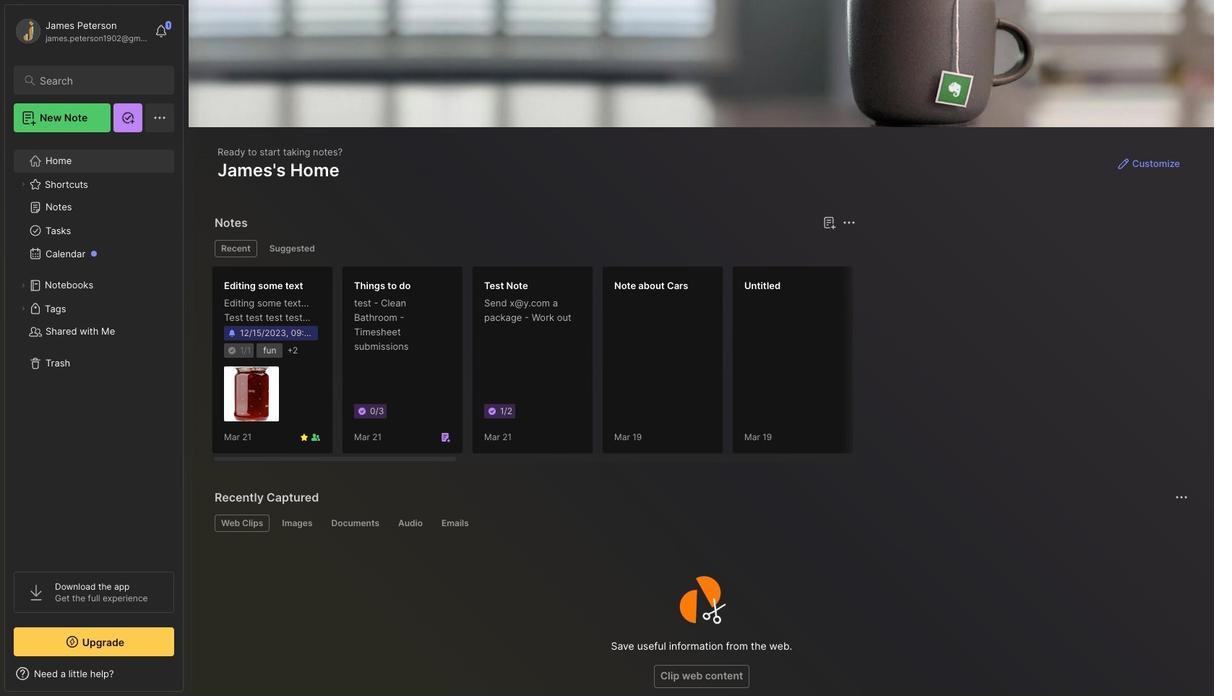 Task type: describe. For each thing, give the bounding box(es) containing it.
expand notebooks image
[[19, 281, 27, 290]]

expand tags image
[[19, 304, 27, 313]]

tree inside main element
[[5, 141, 183, 559]]

more actions image
[[1174, 489, 1191, 506]]

none search field inside main element
[[40, 72, 161, 89]]

more actions image
[[841, 214, 858, 231]]

click to collapse image
[[183, 670, 193, 687]]

Search text field
[[40, 74, 161, 87]]

2 tab list from the top
[[215, 515, 1187, 532]]

WHAT'S NEW field
[[5, 662, 183, 686]]



Task type: vqa. For each thing, say whether or not it's contained in the screenshot.
Close icon
no



Task type: locate. For each thing, give the bounding box(es) containing it.
1 tab list from the top
[[215, 240, 854, 257]]

1 vertical spatial more actions field
[[1172, 487, 1192, 508]]

Account field
[[14, 17, 148, 46]]

1 vertical spatial tab list
[[215, 515, 1187, 532]]

0 vertical spatial tab list
[[215, 240, 854, 257]]

row group
[[212, 266, 1215, 463]]

0 horizontal spatial more actions field
[[840, 213, 860, 233]]

thumbnail image
[[224, 367, 279, 422]]

1 horizontal spatial more actions field
[[1172, 487, 1192, 508]]

tab list
[[215, 240, 854, 257], [215, 515, 1187, 532]]

tree
[[5, 141, 183, 559]]

0 vertical spatial more actions field
[[840, 213, 860, 233]]

None search field
[[40, 72, 161, 89]]

More actions field
[[840, 213, 860, 233], [1172, 487, 1192, 508]]

tab
[[215, 240, 257, 257], [263, 240, 322, 257], [215, 515, 270, 532], [276, 515, 319, 532], [325, 515, 386, 532], [392, 515, 429, 532], [435, 515, 476, 532]]

main element
[[0, 0, 188, 696]]



